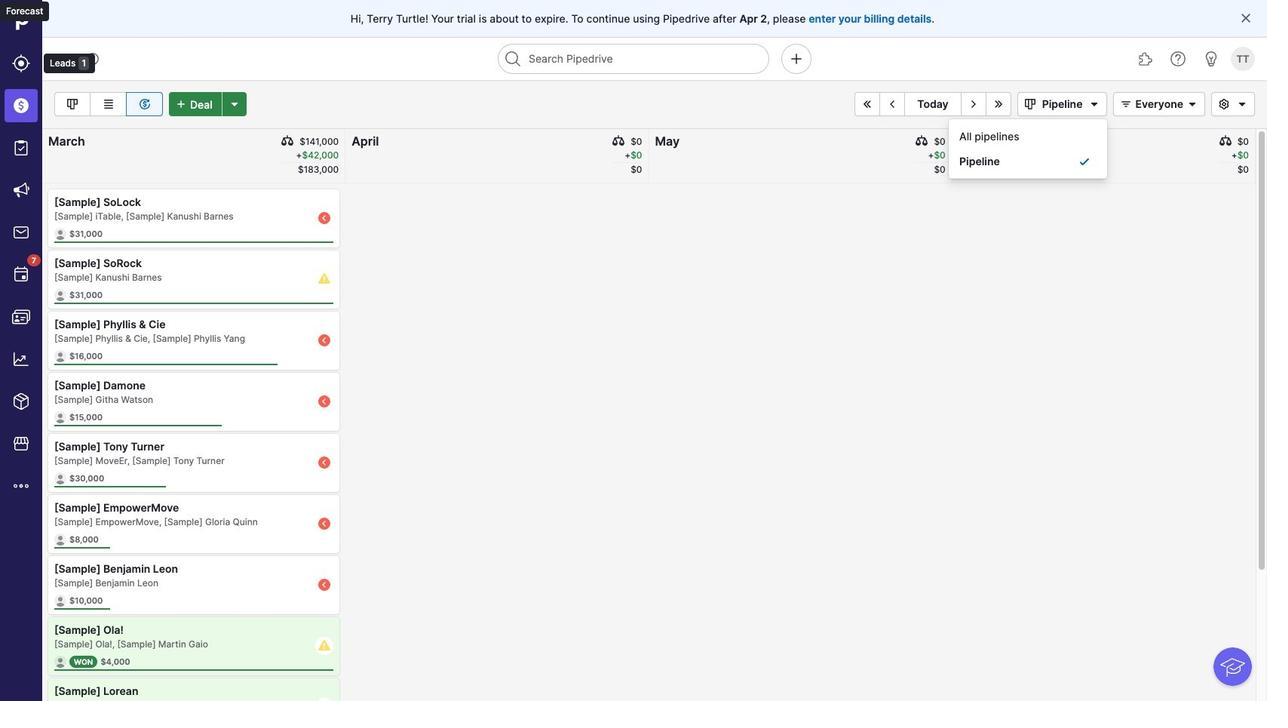 Task type: vqa. For each thing, say whether or not it's contained in the screenshot.
campaigns icon
yes



Task type: locate. For each thing, give the bounding box(es) containing it.
deals image
[[12, 97, 30, 115]]

jump forward 4 months image
[[990, 98, 1008, 110]]

add deal element
[[169, 92, 246, 116]]

color primary image
[[1086, 98, 1104, 110], [1118, 98, 1136, 110], [1184, 98, 1202, 110], [1079, 155, 1091, 167]]

products image
[[12, 392, 30, 411]]

menu item
[[0, 85, 42, 127]]

menu
[[0, 0, 95, 701]]

list image
[[99, 95, 117, 113]]

sales inbox image
[[12, 223, 30, 242]]

leads image
[[12, 54, 30, 72]]

Search Pipedrive field
[[498, 44, 770, 74]]

quick help image
[[1170, 50, 1188, 68]]

sales assistant image
[[1203, 50, 1221, 68]]

quick add image
[[788, 50, 806, 68]]

next month image
[[965, 98, 983, 110]]

knowledge center bot, also known as kc bot is an onboarding assistant that allows you to see the list of onboarding items in one place for quick and easy reference. this improves your in-app experience. image
[[1215, 648, 1253, 686]]

color primary image
[[1241, 12, 1253, 24], [1022, 98, 1040, 110], [1216, 98, 1234, 110], [1234, 98, 1252, 110], [282, 135, 294, 147], [613, 135, 625, 147], [917, 135, 929, 147], [1220, 135, 1232, 147]]



Task type: describe. For each thing, give the bounding box(es) containing it.
more image
[[12, 477, 30, 495]]

color primary inverted image
[[172, 98, 190, 110]]

pipeline image
[[63, 95, 82, 113]]

previous month image
[[884, 98, 902, 110]]

home image
[[10, 10, 32, 32]]

projects image
[[12, 139, 30, 157]]

campaigns image
[[12, 181, 30, 199]]

forecast image
[[135, 95, 154, 113]]

add deal options image
[[225, 98, 243, 110]]

insights image
[[12, 350, 30, 368]]

color undefined image
[[12, 266, 30, 284]]

contacts image
[[12, 308, 30, 326]]

info image
[[87, 53, 99, 65]]

marketplace image
[[12, 435, 30, 453]]

jump back 4 months image
[[859, 98, 877, 110]]



